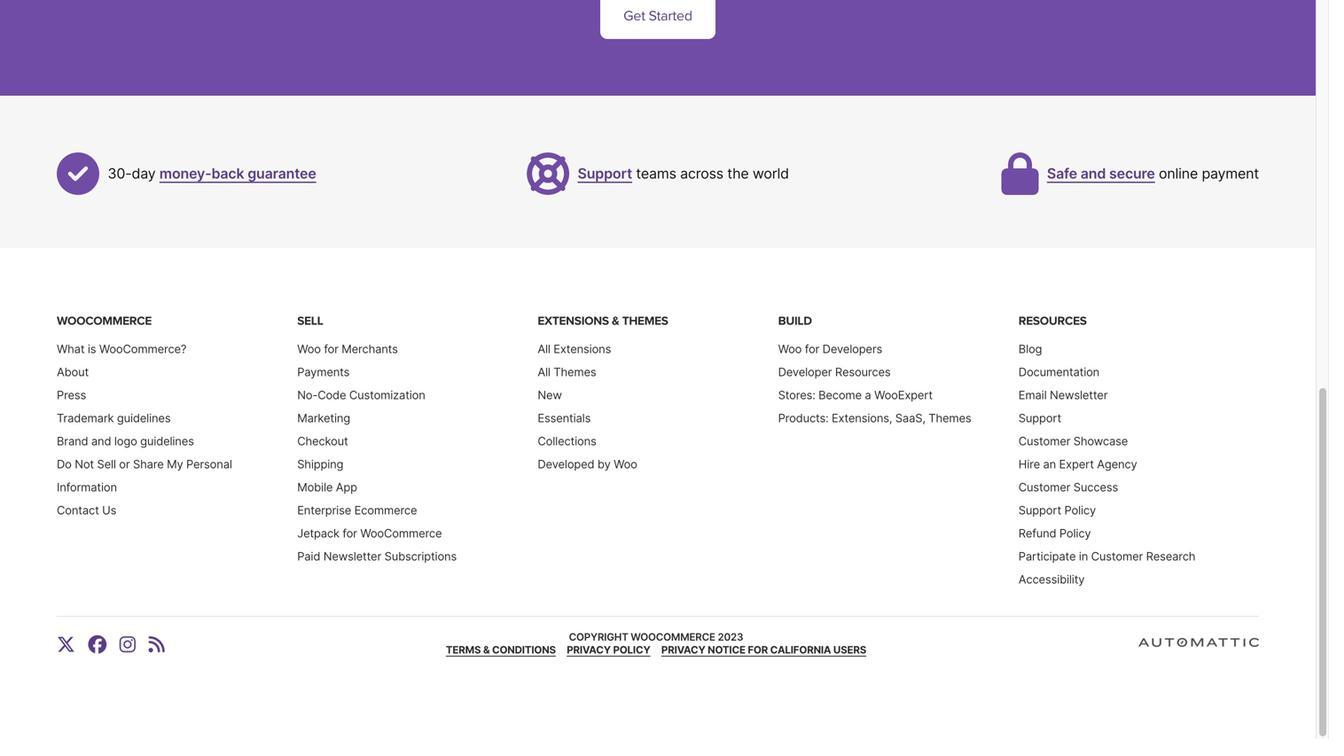 Task type: vqa. For each thing, say whether or not it's contained in the screenshot.
the left Privacy
yes



Task type: describe. For each thing, give the bounding box(es) containing it.
about link
[[57, 366, 89, 379]]

collections link
[[538, 435, 597, 449]]

trademark
[[57, 412, 114, 425]]

checkout
[[297, 435, 348, 449]]

1 vertical spatial resources
[[836, 366, 891, 379]]

customer research
[[1092, 550, 1196, 564]]

showcase
[[1074, 435, 1129, 449]]

teams
[[636, 165, 677, 182]]

all extensions link
[[538, 343, 611, 356]]

developed by woo
[[538, 458, 638, 472]]

0 vertical spatial extensions
[[538, 314, 609, 329]]

30-
[[108, 165, 132, 182]]

developer
[[779, 366, 833, 379]]

developer resources link
[[779, 366, 891, 379]]

merchants
[[342, 343, 398, 356]]

no-
[[297, 389, 318, 402]]

enterprise ecommerce link
[[297, 504, 417, 518]]

woo for build
[[779, 343, 802, 356]]

subscriptions
[[385, 550, 457, 564]]

secure
[[1110, 165, 1156, 182]]

copyright
[[569, 632, 629, 644]]

developers
[[823, 343, 883, 356]]

online
[[1160, 165, 1199, 182]]

day
[[132, 165, 156, 182]]

payments link
[[297, 366, 350, 379]]

stores: become a wooexpert
[[779, 389, 933, 402]]

developed
[[538, 458, 595, 472]]

refund policy link
[[1019, 527, 1092, 541]]

for right 'notice'
[[748, 645, 768, 657]]

an
[[1260, 641, 1279, 658]]

customer for customer success
[[1019, 481, 1071, 495]]

money-back guarantee link
[[159, 165, 316, 182]]

mobile app link
[[297, 481, 357, 495]]

brand and logo guidelines
[[57, 435, 194, 449]]

stores:
[[779, 389, 816, 402]]

newsletter for email
[[1050, 389, 1108, 402]]

developer resources
[[779, 366, 891, 379]]

accessibility
[[1019, 573, 1085, 587]]

customer for customer showcase
[[1019, 435, 1071, 449]]

payments
[[297, 366, 350, 379]]

shipping link
[[297, 458, 344, 472]]

jetpack for woocommerce
[[297, 527, 442, 541]]

money-
[[159, 165, 212, 182]]

paid newsletter subscriptions
[[297, 550, 457, 564]]

documentation link
[[1019, 366, 1100, 379]]

checkout link
[[297, 435, 348, 449]]

refund policy
[[1019, 527, 1092, 541]]

marketing link
[[297, 412, 350, 425]]

essentials
[[538, 412, 591, 425]]

privacy policy
[[567, 645, 651, 657]]

world
[[753, 165, 790, 182]]

enterprise ecommerce
[[297, 504, 417, 518]]

1 horizontal spatial woo
[[614, 458, 638, 472]]

0 vertical spatial guidelines
[[117, 412, 171, 425]]

blog
[[1019, 343, 1043, 356]]

started
[[649, 7, 693, 24]]

stores: become a wooexpert link
[[779, 389, 933, 402]]

1 vertical spatial woocommerce
[[360, 527, 442, 541]]

press link
[[57, 389, 86, 402]]

ecommerce
[[354, 504, 417, 518]]

& inside copyright woocommerce 2023 terms & conditions
[[483, 645, 490, 657]]

hire an expert agency
[[1019, 458, 1138, 472]]

new
[[538, 389, 562, 402]]

no-code customization
[[297, 389, 426, 402]]

support teams across the world
[[578, 165, 790, 182]]

woo for sell
[[297, 343, 321, 356]]

an automa link
[[1139, 639, 1330, 658]]

get started link
[[601, 0, 716, 39]]

all themes
[[538, 366, 597, 379]]

marketing
[[297, 412, 350, 425]]

safe and secure online payment
[[1048, 165, 1260, 182]]

customer success link
[[1019, 481, 1119, 495]]

1 horizontal spatial themes
[[623, 314, 669, 329]]

new link
[[538, 389, 562, 402]]

contact
[[57, 504, 99, 518]]

2023
[[718, 632, 744, 644]]

by
[[598, 458, 611, 472]]

trademark guidelines
[[57, 412, 171, 425]]

policy for support policy
[[1065, 504, 1097, 518]]

participate
[[1019, 550, 1076, 564]]

contact us link
[[57, 504, 116, 518]]

woocommerce?
[[99, 343, 187, 356]]

support for support teams across the world
[[578, 165, 633, 182]]

an
[[1044, 458, 1057, 472]]

not
[[75, 458, 94, 472]]

0 vertical spatial woocommerce
[[57, 314, 152, 329]]

participate in customer research link
[[1019, 550, 1196, 564]]

all themes link
[[538, 366, 597, 379]]

do not sell or share my personal information
[[57, 458, 232, 495]]

policy for privacy policy
[[613, 645, 651, 657]]

information
[[57, 481, 117, 495]]

and for safe
[[1081, 165, 1106, 182]]

woo for developers
[[779, 343, 883, 356]]

woo for merchants
[[297, 343, 398, 356]]

trademark guidelines link
[[57, 412, 171, 425]]

us
[[102, 504, 116, 518]]

privacy for privacy policy
[[567, 645, 611, 657]]



Task type: locate. For each thing, give the bounding box(es) containing it.
privacy down copyright at the left bottom of the page
[[567, 645, 611, 657]]

0 vertical spatial and
[[1081, 165, 1106, 182]]

1 horizontal spatial &
[[612, 314, 620, 329]]

0 horizontal spatial sell
[[97, 458, 116, 472]]

guidelines
[[117, 412, 171, 425], [140, 435, 194, 449]]

woocommerce up 'notice'
[[631, 632, 716, 644]]

1 vertical spatial guidelines
[[140, 435, 194, 449]]

for for merchants
[[324, 343, 339, 356]]

0 horizontal spatial newsletter
[[324, 550, 382, 564]]

support link left teams
[[578, 165, 633, 182]]

customer down an on the bottom right
[[1019, 481, 1071, 495]]

0 horizontal spatial resources
[[836, 366, 891, 379]]

woocommerce inside copyright woocommerce 2023 terms & conditions
[[631, 632, 716, 644]]

terms & conditions link
[[446, 645, 556, 657]]

woo
[[297, 343, 321, 356], [779, 343, 802, 356], [614, 458, 638, 472]]

the
[[728, 165, 749, 182]]

automa
[[1282, 641, 1330, 658]]

sell inside do not sell or share my personal information
[[97, 458, 116, 472]]

1 vertical spatial policy
[[1060, 527, 1092, 541]]

1 vertical spatial extensions
[[554, 343, 611, 356]]

for
[[324, 343, 339, 356], [805, 343, 820, 356], [343, 527, 357, 541], [748, 645, 768, 657]]

0 horizontal spatial privacy
[[567, 645, 611, 657]]

support up refund
[[1019, 504, 1062, 518]]

across
[[681, 165, 724, 182]]

logo
[[114, 435, 137, 449]]

guidelines up my
[[140, 435, 194, 449]]

1 vertical spatial newsletter
[[324, 550, 382, 564]]

support left teams
[[578, 165, 633, 182]]

1 all from the top
[[538, 343, 551, 356]]

essentials link
[[538, 412, 591, 425]]

0 horizontal spatial and
[[91, 435, 111, 449]]

for down enterprise ecommerce
[[343, 527, 357, 541]]

0 vertical spatial all
[[538, 343, 551, 356]]

an automa
[[1260, 641, 1330, 658]]

guarantee
[[248, 165, 316, 182]]

privacy for privacy notice for california users
[[662, 645, 706, 657]]

0 vertical spatial resources
[[1019, 314, 1087, 329]]

expert
[[1060, 458, 1095, 472]]

0 vertical spatial support
[[578, 165, 633, 182]]

support for support
[[1019, 412, 1062, 425]]

participate in customer research
[[1019, 550, 1196, 564]]

1 horizontal spatial sell
[[297, 314, 323, 329]]

products:
[[779, 412, 829, 425]]

1 vertical spatial and
[[91, 435, 111, 449]]

customer success
[[1019, 481, 1119, 495]]

get
[[624, 7, 646, 24]]

app
[[336, 481, 357, 495]]

policy up in on the bottom right of page
[[1060, 527, 1092, 541]]

blog link
[[1019, 343, 1043, 356]]

mobile app
[[297, 481, 357, 495]]

1 horizontal spatial woocommerce
[[360, 527, 442, 541]]

enterprise
[[297, 504, 351, 518]]

for for developers
[[805, 343, 820, 356]]

1 horizontal spatial privacy
[[662, 645, 706, 657]]

0 vertical spatial policy
[[1065, 504, 1097, 518]]

email
[[1019, 389, 1047, 402]]

1 vertical spatial themes
[[554, 366, 597, 379]]

for up developer
[[805, 343, 820, 356]]

success
[[1074, 481, 1119, 495]]

newsletter down documentation
[[1050, 389, 1108, 402]]

personal
[[186, 458, 232, 472]]

1 customer from the top
[[1019, 435, 1071, 449]]

support link
[[578, 165, 633, 182], [1019, 412, 1062, 425]]

policy down copyright at the left bottom of the page
[[613, 645, 651, 657]]

refund
[[1019, 527, 1057, 541]]

all for all themes
[[538, 366, 551, 379]]

woo right by at the bottom of the page
[[614, 458, 638, 472]]

1 vertical spatial support
[[1019, 412, 1062, 425]]

30-day money-back guarantee
[[108, 165, 316, 182]]

2 all from the top
[[538, 366, 551, 379]]

sell up woo for merchants
[[297, 314, 323, 329]]

privacy policy link
[[567, 645, 651, 657]]

sell left the 'or'
[[97, 458, 116, 472]]

shipping
[[297, 458, 344, 472]]

policy for refund policy
[[1060, 527, 1092, 541]]

a wooexpert
[[865, 389, 933, 402]]

support for support policy
[[1019, 504, 1062, 518]]

newsletter down 'jetpack for woocommerce' link
[[324, 550, 382, 564]]

build
[[779, 314, 812, 329]]

woocommerce down ecommerce
[[360, 527, 442, 541]]

2 horizontal spatial woo
[[779, 343, 802, 356]]

california
[[771, 645, 832, 657]]

2 privacy from the left
[[662, 645, 706, 657]]

developed by woo link
[[538, 458, 638, 472]]

policy down customer success link
[[1065, 504, 1097, 518]]

1 horizontal spatial newsletter
[[1050, 389, 1108, 402]]

woo up payments link
[[297, 343, 321, 356]]

woo for developers link
[[779, 343, 883, 356]]

and for brand
[[91, 435, 111, 449]]

privacy left 'notice'
[[662, 645, 706, 657]]

agency
[[1098, 458, 1138, 472]]

press
[[57, 389, 86, 402]]

collections
[[538, 435, 597, 449]]

customer up an on the bottom right
[[1019, 435, 1071, 449]]

0 horizontal spatial support link
[[578, 165, 633, 182]]

for up payments
[[324, 343, 339, 356]]

products: extensions, saas, themes
[[779, 412, 972, 425]]

0 vertical spatial &
[[612, 314, 620, 329]]

safe
[[1048, 165, 1078, 182]]

support down email on the bottom right of the page
[[1019, 412, 1062, 425]]

or
[[119, 458, 130, 472]]

what is woocommerce?
[[57, 343, 187, 356]]

and left logo
[[91, 435, 111, 449]]

2 horizontal spatial woocommerce
[[631, 632, 716, 644]]

in
[[1080, 550, 1089, 564]]

1 vertical spatial &
[[483, 645, 490, 657]]

0 horizontal spatial woo
[[297, 343, 321, 356]]

brand and logo guidelines link
[[57, 435, 194, 449]]

guidelines up logo
[[117, 412, 171, 425]]

hire an expert agency link
[[1019, 458, 1138, 472]]

for for woocommerce
[[343, 527, 357, 541]]

jetpack
[[297, 527, 340, 541]]

resources up blog link in the top of the page
[[1019, 314, 1087, 329]]

is
[[88, 343, 96, 356]]

what
[[57, 343, 85, 356]]

2 vertical spatial policy
[[613, 645, 651, 657]]

1 vertical spatial all
[[538, 366, 551, 379]]

no-code customization link
[[297, 389, 426, 402]]

0 horizontal spatial themes
[[554, 366, 597, 379]]

2 customer from the top
[[1019, 481, 1071, 495]]

2 vertical spatial support
[[1019, 504, 1062, 518]]

1 horizontal spatial resources
[[1019, 314, 1087, 329]]

extensions up all themes on the left
[[554, 343, 611, 356]]

0 vertical spatial support link
[[578, 165, 633, 182]]

0 horizontal spatial woocommerce
[[57, 314, 152, 329]]

2 vertical spatial woocommerce
[[631, 632, 716, 644]]

1 vertical spatial sell
[[97, 458, 116, 472]]

support link down email on the bottom right of the page
[[1019, 412, 1062, 425]]

payment
[[1203, 165, 1260, 182]]

1 horizontal spatial support link
[[1019, 412, 1062, 425]]

back
[[212, 165, 244, 182]]

extensions & themes
[[538, 314, 669, 329]]

resources up stores: become a wooexpert
[[836, 366, 891, 379]]

1 vertical spatial support link
[[1019, 412, 1062, 425]]

woo up developer
[[779, 343, 802, 356]]

all up "new" link
[[538, 366, 551, 379]]

1 privacy from the left
[[567, 645, 611, 657]]

woocommerce up the is
[[57, 314, 152, 329]]

all for all extensions
[[538, 343, 551, 356]]

all up all themes on the left
[[538, 343, 551, 356]]

contact us
[[57, 504, 116, 518]]

and right safe
[[1081, 165, 1106, 182]]

0 vertical spatial sell
[[297, 314, 323, 329]]

woocommerce
[[57, 314, 152, 329], [360, 527, 442, 541], [631, 632, 716, 644]]

my
[[167, 458, 183, 472]]

newsletter for paid
[[324, 550, 382, 564]]

become
[[819, 389, 862, 402]]

support
[[578, 165, 633, 182], [1019, 412, 1062, 425], [1019, 504, 1062, 518]]

conditions
[[492, 645, 556, 657]]

customization
[[349, 389, 426, 402]]

paid
[[297, 550, 320, 564]]

extensions up all extensions link at the left
[[538, 314, 609, 329]]

1 vertical spatial customer
[[1019, 481, 1071, 495]]

do not sell or share my personal information link
[[57, 458, 232, 495]]

users
[[834, 645, 867, 657]]

notice
[[708, 645, 746, 657]]

0 vertical spatial newsletter
[[1050, 389, 1108, 402]]

paid newsletter subscriptions link
[[297, 550, 457, 564]]

mobile
[[297, 481, 333, 495]]

extensions,
[[832, 412, 893, 425]]

safe and secure link
[[1048, 165, 1156, 182]]

email newsletter
[[1019, 389, 1108, 402]]

privacy notice for california users
[[662, 645, 867, 657]]

0 vertical spatial customer
[[1019, 435, 1071, 449]]

documentation
[[1019, 366, 1100, 379]]

0 horizontal spatial &
[[483, 645, 490, 657]]

0 vertical spatial themes
[[623, 314, 669, 329]]

1 horizontal spatial and
[[1081, 165, 1106, 182]]

brand
[[57, 435, 88, 449]]



